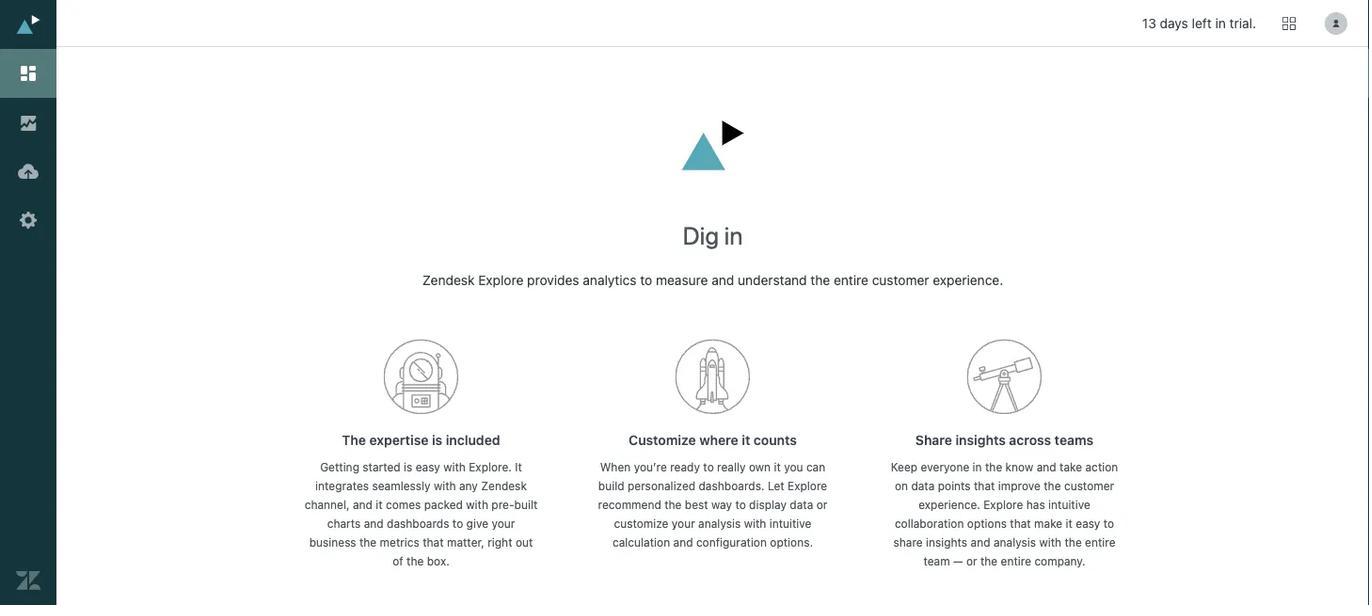 Task type: vqa. For each thing, say whether or not it's contained in the screenshot.
8 min
no



Task type: locate. For each thing, give the bounding box(es) containing it.
1 vertical spatial in
[[724, 221, 743, 250]]

0 horizontal spatial is
[[404, 461, 413, 474]]

customer
[[872, 272, 930, 288], [1064, 479, 1115, 493]]

easy right the make
[[1076, 517, 1101, 530]]

insights up team
[[926, 536, 968, 549]]

0 vertical spatial easy
[[416, 461, 440, 474]]

0 vertical spatial customer
[[872, 272, 930, 288]]

with down the make
[[1040, 536, 1062, 549]]

really
[[717, 461, 746, 474]]

it right "where"
[[742, 433, 750, 448]]

experience. inside keep everyone in the know and take action on data points that improve the customer experience. explore has intuitive collaboration options that make it easy to share insights and analysis with the entire team — or the entire company.
[[919, 498, 981, 511]]

the down personalized
[[665, 498, 682, 511]]

and right "measure"
[[712, 272, 734, 288]]

that up 'box.'
[[423, 536, 444, 549]]

and
[[712, 272, 734, 288], [1037, 461, 1057, 474], [353, 498, 373, 511], [364, 517, 384, 530], [674, 536, 693, 549], [971, 536, 991, 549]]

explore left provides
[[478, 272, 524, 288]]

that inside getting started is easy with explore. it integrates seamlessly with any zendesk channel, and it comes packed with pre-built charts and dashboards to give your business the metrics that matter, right out of the box.
[[423, 536, 444, 549]]

started
[[363, 461, 401, 474]]

expertise
[[369, 433, 429, 448]]

explore down can
[[788, 479, 828, 493]]

entire left company.
[[1001, 555, 1032, 568]]

0 vertical spatial data
[[911, 479, 935, 493]]

or right —
[[967, 555, 978, 568]]

counts
[[754, 433, 797, 448]]

to inside keep everyone in the know and take action on data points that improve the customer experience. explore has intuitive collaboration options that make it easy to share insights and analysis with the entire team — or the entire company.
[[1104, 517, 1115, 530]]

integrates
[[315, 479, 369, 493]]

where
[[700, 433, 739, 448]]

company.
[[1035, 555, 1086, 568]]

and down "best"
[[674, 536, 693, 549]]

easy inside getting started is easy with explore. it integrates seamlessly with any zendesk channel, and it comes packed with pre-built charts and dashboards to give your business the metrics that matter, right out of the box.
[[416, 461, 440, 474]]

easy down the expertise is included
[[416, 461, 440, 474]]

share
[[894, 536, 923, 549]]

0 horizontal spatial your
[[492, 517, 515, 530]]

zendesk
[[422, 272, 475, 288], [481, 479, 527, 493]]

and down options
[[971, 536, 991, 549]]

99f53380 12e8 4023 b6f6 c016da84aba3 image
[[384, 339, 459, 415]]

0 vertical spatial is
[[432, 433, 443, 448]]

1 horizontal spatial analysis
[[994, 536, 1036, 549]]

has
[[1027, 498, 1045, 511]]

analysis
[[699, 517, 741, 530], [994, 536, 1036, 549]]

0 vertical spatial experience.
[[933, 272, 1004, 288]]

it right the make
[[1066, 517, 1073, 530]]

or inside "when you're ready to really own it you can build personalized dashboards. let explore recommend the best way to display data or customize your analysis with intuitive calculation and configuration options."
[[817, 498, 828, 511]]

1 vertical spatial entire
[[1085, 536, 1116, 549]]

insights up the everyone
[[956, 433, 1006, 448]]

0 vertical spatial zendesk
[[422, 272, 475, 288]]

pre-
[[492, 498, 514, 511]]

2 your from the left
[[672, 517, 695, 530]]

it
[[742, 433, 750, 448], [774, 461, 781, 474], [376, 498, 383, 511], [1066, 517, 1073, 530]]

1 vertical spatial is
[[404, 461, 413, 474]]

or down can
[[817, 498, 828, 511]]

2 vertical spatial explore
[[984, 498, 1023, 511]]

to left give
[[453, 517, 463, 530]]

your
[[492, 517, 515, 530], [672, 517, 695, 530]]

charts
[[327, 517, 361, 530]]

2 vertical spatial that
[[423, 536, 444, 549]]

1 vertical spatial easy
[[1076, 517, 1101, 530]]

your inside getting started is easy with explore. it integrates seamlessly with any zendesk channel, and it comes packed with pre-built charts and dashboards to give your business the metrics that matter, right out of the box.
[[492, 517, 515, 530]]

the up has
[[1044, 479, 1061, 493]]

1 horizontal spatial your
[[672, 517, 695, 530]]

1 horizontal spatial easy
[[1076, 517, 1101, 530]]

zendesk products image
[[1283, 17, 1296, 30]]

in right dig
[[724, 221, 743, 250]]

data
[[911, 479, 935, 493], [790, 498, 814, 511]]

1 vertical spatial explore
[[788, 479, 828, 493]]

dig
[[683, 221, 719, 250]]

take
[[1060, 461, 1083, 474]]

in
[[1216, 15, 1226, 31], [724, 221, 743, 250], [973, 461, 982, 474]]

customize
[[629, 433, 696, 448]]

1 horizontal spatial customer
[[1064, 479, 1115, 493]]

everyone
[[921, 461, 970, 474]]

2157a5f3 40cd 46a7 87a3 99e2fd6bc718 image
[[967, 339, 1042, 415]]

reports image
[[16, 110, 40, 135]]

left
[[1192, 15, 1212, 31]]

insights
[[956, 433, 1006, 448], [926, 536, 968, 549]]

0 horizontal spatial data
[[790, 498, 814, 511]]

0 horizontal spatial easy
[[416, 461, 440, 474]]

built
[[514, 498, 538, 511]]

easy inside keep everyone in the know and take action on data points that improve the customer experience. explore has intuitive collaboration options that make it easy to share insights and analysis with the entire team — or the entire company.
[[1076, 517, 1101, 530]]

to
[[640, 272, 652, 288], [703, 461, 714, 474], [735, 498, 746, 511], [453, 517, 463, 530], [1104, 517, 1115, 530]]

getting started is easy with explore. it integrates seamlessly with any zendesk channel, and it comes packed with pre-built charts and dashboards to give your business the metrics that matter, right out of the box.
[[305, 461, 538, 568]]

dashboards
[[387, 517, 449, 530]]

0 horizontal spatial or
[[817, 498, 828, 511]]

1 horizontal spatial zendesk
[[481, 479, 527, 493]]

0 vertical spatial or
[[817, 498, 828, 511]]

box.
[[427, 555, 450, 568]]

1 vertical spatial or
[[967, 555, 978, 568]]

understand
[[738, 272, 807, 288]]

with up packed
[[434, 479, 456, 493]]

the down charts
[[360, 536, 377, 549]]

0 vertical spatial intuitive
[[1049, 498, 1091, 511]]

1 horizontal spatial in
[[973, 461, 982, 474]]

data right display
[[790, 498, 814, 511]]

1 vertical spatial experience.
[[919, 498, 981, 511]]

0 horizontal spatial analysis
[[699, 517, 741, 530]]

or
[[817, 498, 828, 511], [967, 555, 978, 568]]

2 vertical spatial entire
[[1001, 555, 1032, 568]]

is left included
[[432, 433, 443, 448]]

with up any
[[443, 461, 466, 474]]

0 vertical spatial analysis
[[699, 517, 741, 530]]

intuitive
[[1049, 498, 1091, 511], [770, 517, 812, 530]]

1 horizontal spatial intuitive
[[1049, 498, 1091, 511]]

1 horizontal spatial explore
[[788, 479, 828, 493]]

2 horizontal spatial explore
[[984, 498, 1023, 511]]

1 vertical spatial intuitive
[[770, 517, 812, 530]]

1 horizontal spatial is
[[432, 433, 443, 448]]

configuration
[[696, 536, 767, 549]]

to down action
[[1104, 517, 1115, 530]]

intuitive inside "when you're ready to really own it you can build personalized dashboards. let explore recommend the best way to display data or customize your analysis with intuitive calculation and configuration options."
[[770, 517, 812, 530]]

the inside "when you're ready to really own it you can build personalized dashboards. let explore recommend the best way to display data or customize your analysis with intuitive calculation and configuration options."
[[665, 498, 682, 511]]

is up seamlessly
[[404, 461, 413, 474]]

1 vertical spatial analysis
[[994, 536, 1036, 549]]

give
[[466, 517, 489, 530]]

of
[[393, 555, 404, 568]]

1 horizontal spatial that
[[974, 479, 995, 493]]

intuitive up the make
[[1049, 498, 1091, 511]]

0 horizontal spatial customer
[[872, 272, 930, 288]]

data right on
[[911, 479, 935, 493]]

with down display
[[744, 517, 766, 530]]

can
[[807, 461, 826, 474]]

easy
[[416, 461, 440, 474], [1076, 517, 1101, 530]]

entire right 'understand'
[[834, 272, 869, 288]]

the
[[342, 433, 366, 448]]

0 vertical spatial entire
[[834, 272, 869, 288]]

zendesk explore provides analytics to measure and understand the entire customer experience.
[[422, 272, 1004, 288]]

2df12a3c 7f86 4948 bd5f 21e6d87db82f image
[[675, 339, 751, 415]]

0 horizontal spatial zendesk
[[422, 272, 475, 288]]

that down has
[[1010, 517, 1031, 530]]

0 horizontal spatial intuitive
[[770, 517, 812, 530]]

your down "best"
[[672, 517, 695, 530]]

2 vertical spatial in
[[973, 461, 982, 474]]

the
[[811, 272, 830, 288], [985, 461, 1003, 474], [1044, 479, 1061, 493], [665, 498, 682, 511], [360, 536, 377, 549], [1065, 536, 1082, 549], [407, 555, 424, 568], [981, 555, 998, 568]]

1 horizontal spatial data
[[911, 479, 935, 493]]

know
[[1006, 461, 1034, 474]]

own
[[749, 461, 771, 474]]

teams
[[1055, 433, 1094, 448]]

dashboard image
[[16, 61, 40, 86]]

to left the really
[[703, 461, 714, 474]]

1 vertical spatial insights
[[926, 536, 968, 549]]

explore down improve
[[984, 498, 1023, 511]]

1 vertical spatial data
[[790, 498, 814, 511]]

explore
[[478, 272, 524, 288], [788, 479, 828, 493], [984, 498, 1023, 511]]

right
[[488, 536, 513, 549]]

business
[[309, 536, 356, 549]]

it left you
[[774, 461, 781, 474]]

keep
[[891, 461, 918, 474]]

trial.
[[1230, 15, 1257, 31]]

1 vertical spatial zendesk
[[481, 479, 527, 493]]

entire up company.
[[1085, 536, 1116, 549]]

across
[[1009, 433, 1051, 448]]

is
[[432, 433, 443, 448], [404, 461, 413, 474]]

0 horizontal spatial in
[[724, 221, 743, 250]]

2 horizontal spatial that
[[1010, 517, 1031, 530]]

in right the left
[[1216, 15, 1226, 31]]

1 horizontal spatial entire
[[1001, 555, 1032, 568]]

on
[[895, 479, 908, 493]]

analysis down way
[[699, 517, 741, 530]]

1 vertical spatial customer
[[1064, 479, 1115, 493]]

1 your from the left
[[492, 517, 515, 530]]

0 vertical spatial that
[[974, 479, 995, 493]]

your down pre-
[[492, 517, 515, 530]]

13
[[1143, 15, 1157, 31]]

in right the everyone
[[973, 461, 982, 474]]

that right 'points'
[[974, 479, 995, 493]]

analysis down options
[[994, 536, 1036, 549]]

1 horizontal spatial or
[[967, 555, 978, 568]]

is inside getting started is easy with explore. it integrates seamlessly with any zendesk channel, and it comes packed with pre-built charts and dashboards to give your business the metrics that matter, right out of the box.
[[404, 461, 413, 474]]

0 vertical spatial in
[[1216, 15, 1226, 31]]

with up give
[[466, 498, 488, 511]]

customize where it counts
[[629, 433, 797, 448]]

intuitive up options.
[[770, 517, 812, 530]]

keep everyone in the know and take action on data points that improve the customer experience. explore has intuitive collaboration options that make it easy to share insights and analysis with the entire team — or the entire company.
[[891, 461, 1119, 568]]

channel,
[[305, 498, 350, 511]]

it left comes
[[376, 498, 383, 511]]

experience.
[[933, 272, 1004, 288], [919, 498, 981, 511]]

it inside keep everyone in the know and take action on data points that improve the customer experience. explore has intuitive collaboration options that make it easy to share insights and analysis with the entire team — or the entire company.
[[1066, 517, 1073, 530]]

the right —
[[981, 555, 998, 568]]

0 horizontal spatial that
[[423, 536, 444, 549]]

0 vertical spatial explore
[[478, 272, 524, 288]]



Task type: describe. For each thing, give the bounding box(es) containing it.
datasets image
[[16, 159, 40, 184]]

personalized
[[628, 479, 696, 493]]

is for expertise
[[432, 433, 443, 448]]

it inside "when you're ready to really own it you can build personalized dashboards. let explore recommend the best way to display data or customize your analysis with intuitive calculation and configuration options."
[[774, 461, 781, 474]]

included
[[446, 433, 500, 448]]

and inside "when you're ready to really own it you can build personalized dashboards. let explore recommend the best way to display data or customize your analysis with intuitive calculation and configuration options."
[[674, 536, 693, 549]]

the expertise is included
[[342, 433, 500, 448]]

out
[[516, 536, 533, 549]]

zendesk image
[[16, 569, 40, 593]]

make
[[1035, 517, 1063, 530]]

or inside keep everyone in the know and take action on data points that improve the customer experience. explore has intuitive collaboration options that make it easy to share insights and analysis with the entire team — or the entire company.
[[967, 555, 978, 568]]

customize
[[614, 517, 669, 530]]

to left "measure"
[[640, 272, 652, 288]]

you
[[784, 461, 803, 474]]

collaboration
[[895, 517, 964, 530]]

points
[[938, 479, 971, 493]]

measure
[[656, 272, 708, 288]]

—
[[954, 555, 963, 568]]

to right way
[[735, 498, 746, 511]]

when
[[600, 461, 631, 474]]

dig in
[[683, 221, 743, 250]]

any
[[459, 479, 478, 493]]

in inside keep everyone in the know and take action on data points that improve the customer experience. explore has intuitive collaboration options that make it easy to share insights and analysis with the entire team — or the entire company.
[[973, 461, 982, 474]]

the right of
[[407, 555, 424, 568]]

explore inside keep everyone in the know and take action on data points that improve the customer experience. explore has intuitive collaboration options that make it easy to share insights and analysis with the entire team — or the entire company.
[[984, 498, 1023, 511]]

with inside "when you're ready to really own it you can build personalized dashboards. let explore recommend the best way to display data or customize your analysis with intuitive calculation and configuration options."
[[744, 517, 766, 530]]

explore.
[[469, 461, 512, 474]]

let
[[768, 479, 785, 493]]

zendesk inside getting started is easy with explore. it integrates seamlessly with any zendesk channel, and it comes packed with pre-built charts and dashboards to give your business the metrics that matter, right out of the box.
[[481, 479, 527, 493]]

metrics
[[380, 536, 420, 549]]

it inside getting started is easy with explore. it integrates seamlessly with any zendesk channel, and it comes packed with pre-built charts and dashboards to give your business the metrics that matter, right out of the box.
[[376, 498, 383, 511]]

build
[[599, 479, 625, 493]]

provides
[[527, 272, 579, 288]]

you're
[[634, 461, 667, 474]]

and left take
[[1037, 461, 1057, 474]]

is for started
[[404, 461, 413, 474]]

packed
[[424, 498, 463, 511]]

action
[[1086, 461, 1119, 474]]

seamlessly
[[372, 479, 431, 493]]

share
[[916, 433, 952, 448]]

ready
[[670, 461, 700, 474]]

days
[[1160, 15, 1189, 31]]

insights inside keep everyone in the know and take action on data points that improve the customer experience. explore has intuitive collaboration options that make it easy to share insights and analysis with the entire team — or the entire company.
[[926, 536, 968, 549]]

recommend
[[598, 498, 662, 511]]

analysis inside "when you're ready to really own it you can build personalized dashboards. let explore recommend the best way to display data or customize your analysis with intuitive calculation and configuration options."
[[699, 517, 741, 530]]

options.
[[770, 536, 813, 549]]

13 days left in trial.
[[1143, 15, 1257, 31]]

display
[[749, 498, 787, 511]]

the right 'understand'
[[811, 272, 830, 288]]

dashboards.
[[699, 479, 765, 493]]

0 horizontal spatial entire
[[834, 272, 869, 288]]

getting
[[320, 461, 360, 474]]

0 vertical spatial insights
[[956, 433, 1006, 448]]

and right charts
[[364, 517, 384, 530]]

2 horizontal spatial entire
[[1085, 536, 1116, 549]]

and up charts
[[353, 498, 373, 511]]

options
[[967, 517, 1007, 530]]

to inside getting started is easy with explore. it integrates seamlessly with any zendesk channel, and it comes packed with pre-built charts and dashboards to give your business the metrics that matter, right out of the box.
[[453, 517, 463, 530]]

when you're ready to really own it you can build personalized dashboards. let explore recommend the best way to display data or customize your analysis with intuitive calculation and configuration options.
[[598, 461, 828, 549]]

1 vertical spatial that
[[1010, 517, 1031, 530]]

comes
[[386, 498, 421, 511]]

explore inside "when you're ready to really own it you can build personalized dashboards. let explore recommend the best way to display data or customize your analysis with intuitive calculation and configuration options."
[[788, 479, 828, 493]]

analytics
[[583, 272, 637, 288]]

2 horizontal spatial in
[[1216, 15, 1226, 31]]

the left know
[[985, 461, 1003, 474]]

admin image
[[16, 208, 40, 232]]

with inside keep everyone in the know and take action on data points that improve the customer experience. explore has intuitive collaboration options that make it easy to share insights and analysis with the entire team — or the entire company.
[[1040, 536, 1062, 549]]

customer inside keep everyone in the know and take action on data points that improve the customer experience. explore has intuitive collaboration options that make it easy to share insights and analysis with the entire team — or the entire company.
[[1064, 479, 1115, 493]]

intuitive inside keep everyone in the know and take action on data points that improve the customer experience. explore has intuitive collaboration options that make it easy to share insights and analysis with the entire team — or the entire company.
[[1049, 498, 1091, 511]]

best
[[685, 498, 708, 511]]

data inside "when you're ready to really own it you can build personalized dashboards. let explore recommend the best way to display data or customize your analysis with intuitive calculation and configuration options."
[[790, 498, 814, 511]]

team
[[924, 555, 950, 568]]

data inside keep everyone in the know and take action on data points that improve the customer experience. explore has intuitive collaboration options that make it easy to share insights and analysis with the entire team — or the entire company.
[[911, 479, 935, 493]]

your inside "when you're ready to really own it you can build personalized dashboards. let explore recommend the best way to display data or customize your analysis with intuitive calculation and configuration options."
[[672, 517, 695, 530]]

matter,
[[447, 536, 485, 549]]

way
[[712, 498, 732, 511]]

the up company.
[[1065, 536, 1082, 549]]

0 horizontal spatial explore
[[478, 272, 524, 288]]

it
[[515, 461, 522, 474]]

calculation
[[613, 536, 670, 549]]

analysis inside keep everyone in the know and take action on data points that improve the customer experience. explore has intuitive collaboration options that make it easy to share insights and analysis with the entire team — or the entire company.
[[994, 536, 1036, 549]]

share insights across teams
[[916, 433, 1094, 448]]

improve
[[998, 479, 1041, 493]]



